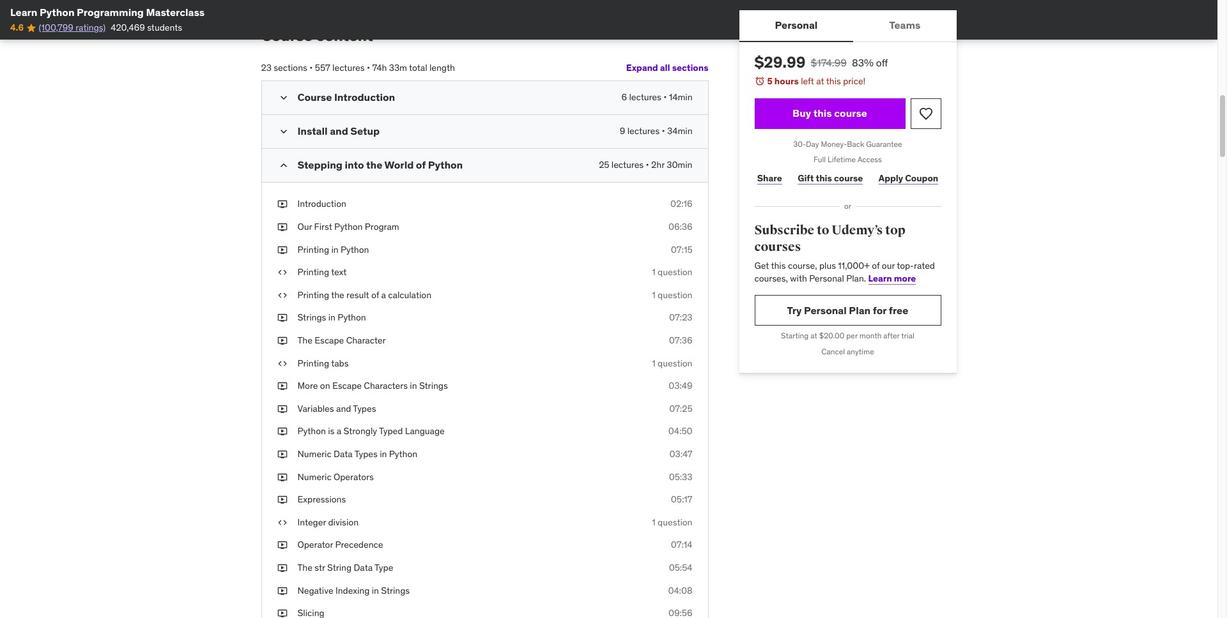 Task type: describe. For each thing, give the bounding box(es) containing it.
xsmall image for printing the result of a calculation
[[277, 289, 287, 302]]

day
[[806, 139, 819, 149]]

python right first
[[334, 221, 363, 233]]

text
[[331, 267, 347, 278]]

34min
[[667, 126, 692, 137]]

and for setup
[[330, 125, 348, 138]]

xsmall image for the escape character
[[277, 335, 287, 347]]

buy
[[792, 107, 811, 120]]

install
[[297, 125, 328, 138]]

this for get
[[771, 260, 786, 272]]

python up (100,799 at the left top
[[40, 6, 74, 19]]

question for printing the result of a calculation
[[658, 289, 692, 301]]

printing for printing tabs
[[297, 358, 329, 369]]

xsmall image for printing text
[[277, 267, 287, 279]]

content
[[316, 25, 373, 45]]

into
[[345, 159, 364, 172]]

557
[[315, 62, 330, 73]]

negative
[[297, 585, 333, 597]]

course for course content
[[261, 25, 313, 45]]

is
[[328, 426, 335, 437]]

2 vertical spatial of
[[371, 289, 379, 301]]

character
[[346, 335, 386, 346]]

try personal plan for free link
[[754, 296, 941, 326]]

more on escape characters in strings
[[297, 380, 448, 392]]

9
[[620, 126, 625, 137]]

10 xsmall image from the top
[[277, 608, 287, 619]]

variables and types
[[297, 403, 376, 415]]

1 vertical spatial data
[[354, 562, 373, 574]]

6 lectures • 14min
[[621, 92, 692, 103]]

printing for printing the result of a calculation
[[297, 289, 329, 301]]

xsmall image for printing tabs
[[277, 358, 287, 370]]

6
[[621, 92, 627, 103]]

learn more link
[[868, 273, 916, 284]]

length
[[429, 62, 455, 73]]

5 hours left at this price!
[[767, 75, 865, 87]]

in right the characters
[[410, 380, 417, 392]]

first
[[314, 221, 332, 233]]

try personal plan for free
[[787, 304, 908, 317]]

string
[[327, 562, 352, 574]]

courses,
[[754, 273, 788, 284]]

money-
[[821, 139, 847, 149]]

python left is at the left bottom of page
[[297, 426, 326, 437]]

negative indexing in strings
[[297, 585, 410, 597]]

02:16
[[670, 198, 692, 210]]

plan.
[[846, 273, 866, 284]]

14min
[[669, 92, 692, 103]]

learn python programming masterclass
[[10, 6, 205, 19]]

free
[[889, 304, 908, 317]]

cancel
[[821, 347, 845, 357]]

program
[[365, 221, 399, 233]]

stepping
[[297, 159, 342, 172]]

expressions
[[297, 494, 346, 506]]

74h 33m
[[372, 62, 407, 73]]

xsmall image for our first python program
[[277, 221, 287, 234]]

apply coupon button
[[876, 166, 941, 191]]

wishlist image
[[918, 106, 933, 121]]

$29.99
[[754, 52, 806, 72]]

strings in python
[[297, 312, 366, 324]]

learn for learn more
[[868, 273, 892, 284]]

• for install and setup
[[662, 126, 665, 137]]

course for gift this course
[[834, 172, 863, 184]]

11,000+
[[838, 260, 870, 272]]

this for gift
[[816, 172, 832, 184]]

access
[[857, 155, 882, 164]]

calculation
[[388, 289, 431, 301]]

1 1 question from the top
[[652, 267, 692, 278]]

subscribe
[[754, 222, 814, 238]]

04:50
[[668, 426, 692, 437]]

30-
[[793, 139, 806, 149]]

04:08
[[668, 585, 692, 597]]

numeric for numeric data types in python
[[297, 449, 331, 460]]

left
[[801, 75, 814, 87]]

and for types
[[336, 403, 351, 415]]

apply coupon
[[879, 172, 938, 184]]

in down typed
[[380, 449, 387, 460]]

(100,799 ratings)
[[39, 22, 106, 33]]

starting
[[781, 331, 809, 341]]

buy this course button
[[754, 98, 905, 129]]

question for integer division
[[658, 517, 692, 528]]

0 vertical spatial strings
[[297, 312, 326, 324]]

0 horizontal spatial data
[[334, 449, 353, 460]]

alarm image
[[754, 76, 765, 86]]

2hr
[[651, 159, 665, 171]]

xsmall image for numeric operators
[[277, 471, 287, 484]]

tabs
[[331, 358, 349, 369]]

lectures right 557
[[332, 62, 365, 73]]

1 for printing tabs
[[652, 358, 656, 369]]

05:17
[[671, 494, 692, 506]]

subscribe to udemy's top courses
[[754, 222, 905, 255]]

python down result
[[338, 312, 366, 324]]

more
[[894, 273, 916, 284]]

python down typed
[[389, 449, 417, 460]]

07:15
[[671, 244, 692, 255]]

personal inside button
[[775, 19, 818, 32]]

the str string data type
[[297, 562, 393, 574]]

0 horizontal spatial sections
[[274, 62, 307, 73]]

23
[[261, 62, 272, 73]]

or
[[844, 201, 851, 211]]

for
[[873, 304, 887, 317]]

30min
[[667, 159, 692, 171]]

05:33
[[669, 471, 692, 483]]

types for and
[[353, 403, 376, 415]]

typed
[[379, 426, 403, 437]]

03:47
[[669, 449, 692, 460]]

xsmall image for the str string data type
[[277, 562, 287, 575]]

rated
[[914, 260, 935, 272]]

• left 74h 33m
[[367, 62, 370, 73]]

0 vertical spatial escape
[[315, 335, 344, 346]]

1 for printing the result of a calculation
[[652, 289, 656, 301]]

python right 'world'
[[428, 159, 463, 172]]

this down $174.99
[[826, 75, 841, 87]]

0 horizontal spatial a
[[337, 426, 341, 437]]

25 lectures • 2hr 30min
[[599, 159, 692, 171]]

4.6
[[10, 22, 24, 33]]

teams button
[[853, 10, 956, 41]]

operators
[[334, 471, 374, 483]]

in up the escape character
[[328, 312, 335, 324]]

ratings)
[[76, 22, 106, 33]]

5
[[767, 75, 772, 87]]



Task type: vqa. For each thing, say whether or not it's contained in the screenshot.
xsmall icon within the TRAVEL link
no



Task type: locate. For each thing, give the bounding box(es) containing it.
2 xsmall image from the top
[[277, 267, 287, 279]]

0 vertical spatial types
[[353, 403, 376, 415]]

2 horizontal spatial of
[[872, 260, 880, 272]]

of left the "our"
[[872, 260, 880, 272]]

1 question up 03:49
[[652, 358, 692, 369]]

1 vertical spatial course
[[297, 91, 332, 104]]

data up numeric operators on the bottom left
[[334, 449, 353, 460]]

course for course introduction
[[297, 91, 332, 104]]

0 vertical spatial learn
[[10, 6, 37, 19]]

install and setup
[[297, 125, 380, 138]]

in right indexing
[[372, 585, 379, 597]]

question up 07:14
[[658, 517, 692, 528]]

and
[[330, 125, 348, 138], [336, 403, 351, 415]]

5 xsmall image from the top
[[277, 380, 287, 393]]

3 question from the top
[[658, 358, 692, 369]]

question for printing tabs
[[658, 358, 692, 369]]

2 numeric from the top
[[297, 471, 331, 483]]

numeric down is at the left bottom of page
[[297, 449, 331, 460]]

introduction up first
[[297, 198, 346, 210]]

course down 557
[[297, 91, 332, 104]]

1 vertical spatial introduction
[[297, 198, 346, 210]]

4 1 question from the top
[[652, 517, 692, 528]]

learn down the "our"
[[868, 273, 892, 284]]

course down lifetime
[[834, 172, 863, 184]]

0 vertical spatial small image
[[277, 126, 290, 138]]

per
[[846, 331, 858, 341]]

the right into
[[366, 159, 382, 172]]

07:36
[[669, 335, 692, 346]]

2 horizontal spatial strings
[[419, 380, 448, 392]]

this inside get this course, plus 11,000+ of our top-rated courses, with personal plan.
[[771, 260, 786, 272]]

in
[[331, 244, 338, 255], [328, 312, 335, 324], [410, 380, 417, 392], [380, 449, 387, 460], [372, 585, 379, 597]]

05:54
[[669, 562, 692, 574]]

str
[[315, 562, 325, 574]]

the left str
[[297, 562, 312, 574]]

xsmall image
[[277, 244, 287, 256], [277, 267, 287, 279], [277, 312, 287, 325], [277, 358, 287, 370], [277, 380, 287, 393], [277, 403, 287, 416], [277, 471, 287, 484], [277, 540, 287, 552], [277, 562, 287, 575], [277, 608, 287, 619]]

xsmall image for variables and types
[[277, 403, 287, 416]]

1 vertical spatial and
[[336, 403, 351, 415]]

xsmall image for negative indexing in strings
[[277, 585, 287, 598]]

1 the from the top
[[297, 335, 312, 346]]

• left 2hr
[[646, 159, 649, 171]]

xsmall image for expressions
[[277, 494, 287, 507]]

our
[[882, 260, 895, 272]]

7 xsmall image from the top
[[277, 471, 287, 484]]

1 question for printing tabs
[[652, 358, 692, 369]]

stepping into the world of python
[[297, 159, 463, 172]]

1 question up 07:14
[[652, 517, 692, 528]]

this inside "buy this course" 'button'
[[813, 107, 832, 120]]

a right result
[[381, 289, 386, 301]]

small image
[[277, 92, 290, 104]]

0 horizontal spatial the
[[331, 289, 344, 301]]

0 vertical spatial introduction
[[334, 91, 395, 104]]

0 vertical spatial course
[[834, 107, 867, 120]]

xsmall image for more on escape characters in strings
[[277, 380, 287, 393]]

1 vertical spatial at
[[810, 331, 817, 341]]

at right left
[[816, 75, 824, 87]]

0 vertical spatial numeric
[[297, 449, 331, 460]]

0 vertical spatial and
[[330, 125, 348, 138]]

printing down "printing text"
[[297, 289, 329, 301]]

gift
[[798, 172, 814, 184]]

6 xsmall image from the top
[[277, 449, 287, 461]]

1 question for integer division
[[652, 517, 692, 528]]

xsmall image for printing in python
[[277, 244, 287, 256]]

xsmall image for numeric data types in python
[[277, 449, 287, 461]]

introduction down 23 sections • 557 lectures • 74h 33m total length
[[334, 91, 395, 104]]

small image left stepping
[[277, 159, 290, 172]]

1 printing from the top
[[297, 244, 329, 255]]

1 1 from the top
[[652, 267, 656, 278]]

2 xsmall image from the top
[[277, 221, 287, 234]]

lectures for install and setup
[[627, 126, 660, 137]]

lectures right "9" on the right top
[[627, 126, 660, 137]]

xsmall image for strings in python
[[277, 312, 287, 325]]

1 horizontal spatial the
[[366, 159, 382, 172]]

0 vertical spatial of
[[416, 159, 426, 172]]

this
[[826, 75, 841, 87], [813, 107, 832, 120], [816, 172, 832, 184], [771, 260, 786, 272]]

types
[[353, 403, 376, 415], [354, 449, 378, 460]]

printing up more
[[297, 358, 329, 369]]

xsmall image for python is a strongly typed language
[[277, 426, 287, 438]]

of right 'world'
[[416, 159, 426, 172]]

• left 34min
[[662, 126, 665, 137]]

2 1 question from the top
[[652, 289, 692, 301]]

learn more
[[868, 273, 916, 284]]

all
[[660, 62, 670, 74]]

0 horizontal spatial strings
[[297, 312, 326, 324]]

sections right the 23
[[274, 62, 307, 73]]

• for course introduction
[[663, 92, 667, 103]]

1 question for printing the result of a calculation
[[652, 289, 692, 301]]

lectures right 25 in the top of the page
[[611, 159, 644, 171]]

0 vertical spatial at
[[816, 75, 824, 87]]

at left $20.00
[[810, 331, 817, 341]]

types for data
[[354, 449, 378, 460]]

small image
[[277, 126, 290, 138], [277, 159, 290, 172]]

1 vertical spatial course
[[834, 172, 863, 184]]

the left result
[[331, 289, 344, 301]]

division
[[328, 517, 359, 528]]

420,469 students
[[111, 22, 182, 33]]

0 vertical spatial a
[[381, 289, 386, 301]]

and right variables
[[336, 403, 351, 415]]

course for buy this course
[[834, 107, 867, 120]]

plan
[[849, 304, 871, 317]]

lectures for course introduction
[[629, 92, 661, 103]]

at
[[816, 75, 824, 87], [810, 331, 817, 341]]

xsmall image
[[277, 198, 287, 211], [277, 221, 287, 234], [277, 289, 287, 302], [277, 335, 287, 347], [277, 426, 287, 438], [277, 449, 287, 461], [277, 494, 287, 507], [277, 517, 287, 529], [277, 585, 287, 598]]

personal inside get this course, plus 11,000+ of our top-rated courses, with personal plan.
[[809, 273, 844, 284]]

7 xsmall image from the top
[[277, 494, 287, 507]]

1 vertical spatial escape
[[332, 380, 362, 392]]

at inside the starting at $20.00 per month after trial cancel anytime
[[810, 331, 817, 341]]

0 vertical spatial data
[[334, 449, 353, 460]]

after
[[883, 331, 899, 341]]

students
[[147, 22, 182, 33]]

question up 03:49
[[658, 358, 692, 369]]

2 1 from the top
[[652, 289, 656, 301]]

• for stepping into the world of python
[[646, 159, 649, 171]]

1 vertical spatial the
[[331, 289, 344, 301]]

share
[[757, 172, 782, 184]]

lectures right 6
[[629, 92, 661, 103]]

4 printing from the top
[[297, 358, 329, 369]]

printing for printing text
[[297, 267, 329, 278]]

0 vertical spatial personal
[[775, 19, 818, 32]]

xsmall image for integer division
[[277, 517, 287, 529]]

9 xsmall image from the top
[[277, 585, 287, 598]]

masterclass
[[146, 6, 205, 19]]

strings up language at the left of page
[[419, 380, 448, 392]]

5 xsmall image from the top
[[277, 426, 287, 438]]

1 for integer division
[[652, 517, 656, 528]]

• left 557
[[309, 62, 313, 73]]

printing tabs
[[297, 358, 349, 369]]

course inside 'button'
[[834, 107, 867, 120]]

hours
[[774, 75, 799, 87]]

2 vertical spatial personal
[[804, 304, 847, 317]]

programming
[[77, 6, 144, 19]]

trial
[[901, 331, 914, 341]]

8 xsmall image from the top
[[277, 540, 287, 552]]

precedence
[[335, 540, 383, 551]]

07:25
[[669, 403, 692, 415]]

personal
[[775, 19, 818, 32], [809, 273, 844, 284], [804, 304, 847, 317]]

1 vertical spatial types
[[354, 449, 378, 460]]

integer division
[[297, 517, 359, 528]]

3 1 question from the top
[[652, 358, 692, 369]]

type
[[375, 562, 393, 574]]

this inside the gift this course "link"
[[816, 172, 832, 184]]

data left type
[[354, 562, 373, 574]]

0 vertical spatial the
[[297, 335, 312, 346]]

printing in python
[[297, 244, 369, 255]]

variables
[[297, 403, 334, 415]]

the for the escape character
[[297, 335, 312, 346]]

4 question from the top
[[658, 517, 692, 528]]

1 vertical spatial of
[[872, 260, 880, 272]]

xsmall image for operator precedence
[[277, 540, 287, 552]]

expand all sections button
[[626, 55, 708, 81]]

2 vertical spatial strings
[[381, 585, 410, 597]]

numeric up expressions
[[297, 471, 331, 483]]

world
[[384, 159, 414, 172]]

4 xsmall image from the top
[[277, 335, 287, 347]]

1 horizontal spatial a
[[381, 289, 386, 301]]

language
[[405, 426, 445, 437]]

course inside "link"
[[834, 172, 863, 184]]

of inside get this course, plus 11,000+ of our top-rated courses, with personal plan.
[[872, 260, 880, 272]]

total
[[409, 62, 427, 73]]

tab list
[[739, 10, 956, 42]]

1 question up 07:23
[[652, 289, 692, 301]]

get this course, plus 11,000+ of our top-rated courses, with personal plan.
[[754, 260, 935, 284]]

1 question
[[652, 267, 692, 278], [652, 289, 692, 301], [652, 358, 692, 369], [652, 517, 692, 528]]

1 xsmall image from the top
[[277, 244, 287, 256]]

numeric data types in python
[[297, 449, 417, 460]]

$29.99 $174.99 83% off
[[754, 52, 888, 72]]

0 horizontal spatial learn
[[10, 6, 37, 19]]

1 vertical spatial learn
[[868, 273, 892, 284]]

off
[[876, 56, 888, 69]]

integer
[[297, 517, 326, 528]]

printing left text
[[297, 267, 329, 278]]

1 horizontal spatial data
[[354, 562, 373, 574]]

question down 07:15
[[658, 267, 692, 278]]

1 vertical spatial the
[[297, 562, 312, 574]]

small image left "install"
[[277, 126, 290, 138]]

1
[[652, 267, 656, 278], [652, 289, 656, 301], [652, 358, 656, 369], [652, 517, 656, 528]]

teams
[[889, 19, 921, 32]]

in up text
[[331, 244, 338, 255]]

420,469
[[111, 22, 145, 33]]

personal button
[[739, 10, 853, 41]]

plus
[[819, 260, 836, 272]]

the escape character
[[297, 335, 386, 346]]

the up printing tabs
[[297, 335, 312, 346]]

2 course from the top
[[834, 172, 863, 184]]

25
[[599, 159, 609, 171]]

course up back
[[834, 107, 867, 120]]

coupon
[[905, 172, 938, 184]]

0 horizontal spatial of
[[371, 289, 379, 301]]

this for buy
[[813, 107, 832, 120]]

of right result
[[371, 289, 379, 301]]

6 xsmall image from the top
[[277, 403, 287, 416]]

types up strongly
[[353, 403, 376, 415]]

07:23
[[669, 312, 692, 324]]

this right buy
[[813, 107, 832, 120]]

python down our first python program
[[341, 244, 369, 255]]

2 small image from the top
[[277, 159, 290, 172]]

0 vertical spatial course
[[261, 25, 313, 45]]

operator
[[297, 540, 333, 551]]

1 vertical spatial small image
[[277, 159, 290, 172]]

1 vertical spatial personal
[[809, 273, 844, 284]]

a right is at the left bottom of page
[[337, 426, 341, 437]]

1 vertical spatial a
[[337, 426, 341, 437]]

1 numeric from the top
[[297, 449, 331, 460]]

this up courses,
[[771, 260, 786, 272]]

8 xsmall image from the top
[[277, 517, 287, 529]]

•
[[309, 62, 313, 73], [367, 62, 370, 73], [663, 92, 667, 103], [662, 126, 665, 137], [646, 159, 649, 171]]

expand all sections
[[626, 62, 708, 74]]

1 horizontal spatial learn
[[868, 273, 892, 284]]

escape right on at the bottom of page
[[332, 380, 362, 392]]

strings up the escape character
[[297, 312, 326, 324]]

• left 14min on the right top of the page
[[663, 92, 667, 103]]

courses
[[754, 239, 801, 255]]

4 1 from the top
[[652, 517, 656, 528]]

3 xsmall image from the top
[[277, 312, 287, 325]]

personal up $20.00
[[804, 304, 847, 317]]

course up the 23
[[261, 25, 313, 45]]

30-day money-back guarantee full lifetime access
[[793, 139, 902, 164]]

and left setup
[[330, 125, 348, 138]]

0 vertical spatial the
[[366, 159, 382, 172]]

1 small image from the top
[[277, 126, 290, 138]]

1 vertical spatial strings
[[419, 380, 448, 392]]

escape down strings in python
[[315, 335, 344, 346]]

1 horizontal spatial of
[[416, 159, 426, 172]]

try
[[787, 304, 802, 317]]

printing the result of a calculation
[[297, 289, 431, 301]]

3 1 from the top
[[652, 358, 656, 369]]

lectures for stepping into the world of python
[[611, 159, 644, 171]]

buy this course
[[792, 107, 867, 120]]

month
[[859, 331, 882, 341]]

expand
[[626, 62, 658, 74]]

question up 07:23
[[658, 289, 692, 301]]

our first python program
[[297, 221, 399, 233]]

printing for printing in python
[[297, 244, 329, 255]]

the for the str string data type
[[297, 562, 312, 574]]

strings down type
[[381, 585, 410, 597]]

this right gift
[[816, 172, 832, 184]]

on
[[320, 380, 330, 392]]

9 xsmall image from the top
[[277, 562, 287, 575]]

2 question from the top
[[658, 289, 692, 301]]

learn for learn python programming masterclass
[[10, 6, 37, 19]]

sections right 'all'
[[672, 62, 708, 74]]

strongly
[[344, 426, 377, 437]]

1 course from the top
[[834, 107, 867, 120]]

numeric for numeric operators
[[297, 471, 331, 483]]

printing down our
[[297, 244, 329, 255]]

small image for stepping
[[277, 159, 290, 172]]

sections inside dropdown button
[[672, 62, 708, 74]]

1 question from the top
[[658, 267, 692, 278]]

1 horizontal spatial sections
[[672, 62, 708, 74]]

personal up $29.99
[[775, 19, 818, 32]]

2 the from the top
[[297, 562, 312, 574]]

1 vertical spatial numeric
[[297, 471, 331, 483]]

3 printing from the top
[[297, 289, 329, 301]]

1 question down 07:15
[[652, 267, 692, 278]]

small image for install
[[277, 126, 290, 138]]

1 xsmall image from the top
[[277, 198, 287, 211]]

1 horizontal spatial strings
[[381, 585, 410, 597]]

course introduction
[[297, 91, 395, 104]]

python is a strongly typed language
[[297, 426, 445, 437]]

top-
[[897, 260, 914, 272]]

xsmall image for introduction
[[277, 198, 287, 211]]

gift this course link
[[795, 166, 866, 191]]

learn up 4.6 at the top
[[10, 6, 37, 19]]

tab list containing personal
[[739, 10, 956, 42]]

4 xsmall image from the top
[[277, 358, 287, 370]]

types down python is a strongly typed language
[[354, 449, 378, 460]]

strings
[[297, 312, 326, 324], [419, 380, 448, 392], [381, 585, 410, 597]]

personal down plus
[[809, 273, 844, 284]]

2 printing from the top
[[297, 267, 329, 278]]

3 xsmall image from the top
[[277, 289, 287, 302]]

top
[[885, 222, 905, 238]]



